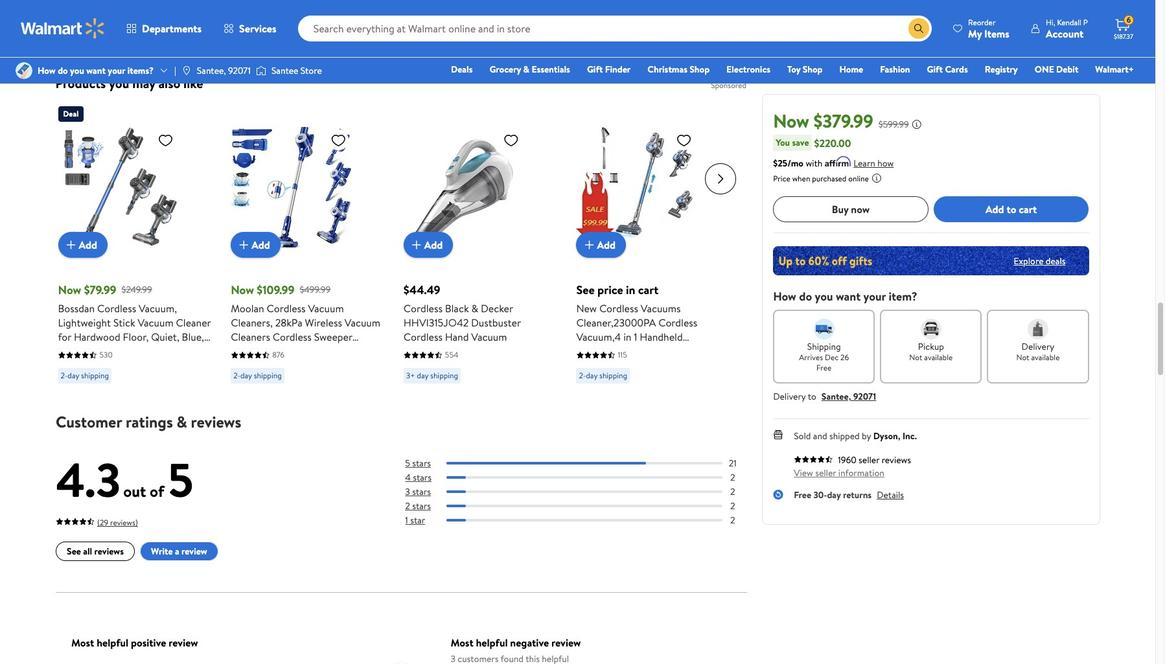 Task type: locate. For each thing, give the bounding box(es) containing it.
add button for the "moolan cordless vacuum cleaners, 28kpa wireless vacuum cleaners cordless sweeper vacuum, stick vacuum cleaner with 4 led headlights, blue, new" image
[[231, 232, 280, 258]]

1 horizontal spatial add to cart image
[[582, 238, 597, 253]]

cordless down 'price'
[[599, 302, 638, 316]]

0 horizontal spatial lightweight
[[58, 316, 111, 330]]

2 add button from the left
[[231, 232, 280, 258]]

1 vertical spatial vacuum,
[[231, 344, 269, 359]]

1 vertical spatial stick
[[272, 344, 294, 359]]

santee, down capitalone image
[[197, 64, 226, 77]]

clear search field text image
[[893, 23, 904, 33]]

1960
[[838, 454, 857, 467]]

electronics
[[727, 63, 771, 76]]

available down intent image for pickup
[[924, 352, 953, 363]]

vacuum inside "$44.49 cordless black & decker hhvi315jo42 dustbuster cordless hand vacuum"
[[471, 330, 507, 344]]

new inside now $109.99 $499.99 moolan cordless vacuum cleaners, 28kpa wireless vacuum cleaners cordless sweeper vacuum, stick vacuum cleaner with 4 led headlights, blue, new
[[360, 359, 381, 373]]

view seller information
[[794, 467, 885, 480]]

essentials
[[532, 63, 570, 76]]

1 horizontal spatial delivery
[[1022, 340, 1055, 353]]

for
[[58, 330, 71, 344]]

1 horizontal spatial gift
[[927, 63, 943, 76]]

shipping arrives dec 26 free
[[799, 340, 849, 373]]

a
[[175, 546, 179, 559]]

do up shipping
[[799, 288, 812, 305]]

your for item?
[[864, 288, 886, 305]]

learn left more
[[575, 28, 597, 41]]

0 horizontal spatial helpful
[[96, 636, 128, 650]]

add button up '$44.49'
[[404, 232, 453, 258]]

items
[[985, 26, 1010, 41]]

1 product group from the left
[[58, 101, 213, 389]]

with left no
[[482, 27, 502, 41]]

learn inside button
[[854, 157, 876, 170]]

0 horizontal spatial to
[[808, 390, 817, 403]]

2 available from the left
[[1032, 352, 1060, 363]]

1 vertical spatial 1
[[405, 515, 408, 527]]

0 horizontal spatial cleaner
[[176, 316, 211, 330]]

vacuum down $249.99
[[138, 316, 174, 330]]

1 horizontal spatial 1
[[634, 330, 637, 344]]

1 vertical spatial your
[[864, 288, 886, 305]]

cart up vacuums
[[638, 282, 659, 298]]

2- left the led
[[233, 370, 240, 381]]

1 horizontal spatial free
[[817, 362, 832, 373]]

seller right 1960
[[859, 454, 880, 467]]

0 vertical spatial reviews
[[191, 411, 241, 433]]

shop inside 'link'
[[690, 63, 710, 76]]

0 vertical spatial learn
[[575, 28, 597, 41]]

3 product group from the left
[[404, 101, 558, 389]]

2- down for
[[61, 370, 68, 381]]

1 horizontal spatial do
[[799, 288, 812, 305]]

1 horizontal spatial see
[[361, 27, 377, 41]]

1 horizontal spatial want
[[836, 288, 861, 305]]

also
[[158, 75, 180, 92]]

stick inside now $79.99 $249.99 bossdan cordless vacuum, lightweight  stick vacuum cleaner for hardwood floor, quiet, blue, new
[[113, 316, 135, 330]]

1 horizontal spatial now
[[231, 282, 254, 298]]

add button
[[58, 232, 108, 258], [231, 232, 280, 258], [404, 232, 453, 258], [577, 232, 626, 258]]

reviews
[[191, 411, 241, 433], [882, 454, 911, 467], [94, 546, 124, 559]]

product group containing now $109.99
[[231, 101, 386, 389]]

& right black
[[472, 302, 478, 316]]

2 for 2 stars
[[730, 500, 735, 513]]

1 shipping from the left
[[81, 370, 109, 381]]

1 progress bar from the top
[[446, 462, 722, 465]]

2 for 4 stars
[[730, 472, 735, 485]]

0 horizontal spatial now
[[58, 282, 81, 298]]

not inside delivery not available
[[1017, 352, 1030, 363]]

0 horizontal spatial do
[[58, 64, 68, 77]]

see
[[361, 27, 377, 41], [577, 282, 595, 298], [66, 546, 81, 559]]

vacuum inside now $79.99 $249.99 bossdan cordless vacuum, lightweight  stick vacuum cleaner for hardwood floor, quiet, blue, new
[[138, 316, 174, 330]]

in up 115
[[624, 330, 632, 344]]

2 product group from the left
[[231, 101, 386, 389]]

blue, inside now $79.99 $249.99 bossdan cordless vacuum, lightweight  stick vacuum cleaner for hardwood floor, quiet, blue, new
[[182, 330, 204, 344]]

reviews for see all reviews
[[94, 546, 124, 559]]

earn
[[245, 27, 266, 41]]

now for now $79.99 $249.99 bossdan cordless vacuum, lightweight  stick vacuum cleaner for hardwood floor, quiet, blue, new
[[58, 282, 81, 298]]

product group
[[58, 101, 213, 389], [231, 101, 386, 389], [404, 101, 558, 389], [577, 101, 731, 389]]

1 2- from the left
[[61, 370, 68, 381]]

add to cart image
[[63, 238, 79, 253], [236, 238, 252, 253]]

0 horizontal spatial gift
[[587, 63, 603, 76]]

santee store
[[272, 64, 322, 77]]

30-
[[814, 489, 827, 502]]

new up vacuum,4
[[577, 302, 597, 316]]

to up explore
[[1007, 202, 1017, 216]]

up to sixty percent off deals. shop now. image
[[773, 246, 1089, 275]]

gift for gift finder
[[587, 63, 603, 76]]

0 horizontal spatial your
[[108, 64, 125, 77]]

one
[[1035, 63, 1054, 76]]

you up deal
[[70, 64, 84, 77]]

shop
[[690, 63, 710, 76], [803, 63, 823, 76]]

6 $187.37
[[1114, 14, 1134, 41]]

item.
[[335, 27, 358, 41]]

if
[[380, 27, 386, 41]]

seller down 4.4276 stars out of 5, based on 1960 seller reviews element
[[816, 467, 836, 480]]

shipping down 530
[[81, 370, 109, 381]]

0 horizontal spatial 1
[[405, 515, 408, 527]]

1 left handheld
[[634, 330, 637, 344]]

92071 up "by"
[[853, 390, 876, 403]]

2- down vacuum,4
[[579, 370, 586, 381]]

Search search field
[[298, 16, 932, 41]]

shipping down 876
[[254, 370, 282, 381]]

2 not from the left
[[1017, 352, 1030, 363]]

see left 'price'
[[577, 282, 595, 298]]

delivery down 'intent image for delivery'
[[1022, 340, 1055, 353]]

0 horizontal spatial stick
[[113, 316, 135, 330]]

see inside see price in cart new cordless vacuums cleaner,23000pa cordless vacuum,4 in 1 handheld lightweight cleaner，blue
[[577, 282, 595, 298]]

free down shipping
[[817, 362, 832, 373]]

do for how do you want your items?
[[58, 64, 68, 77]]

2 for 1 star
[[730, 515, 735, 527]]

to left santee, 92071 button
[[808, 390, 817, 403]]

1 vertical spatial in
[[624, 330, 632, 344]]

gift left cards
[[927, 63, 943, 76]]

 image
[[16, 62, 32, 79], [181, 65, 192, 76]]

online
[[849, 173, 869, 184]]

4.3 out of 5
[[55, 448, 193, 512]]

approved
[[438, 27, 480, 41]]

helpful for negative
[[476, 636, 508, 650]]

0 vertical spatial with
[[482, 27, 502, 41]]

& right grocery
[[523, 63, 530, 76]]

dyson,
[[873, 430, 901, 443]]

2 horizontal spatial 2-day shipping
[[579, 370, 627, 381]]

0 vertical spatial cart
[[1019, 202, 1037, 216]]

day down view seller information
[[827, 489, 841, 502]]

0 horizontal spatial add to cart image
[[63, 238, 79, 253]]

1 horizontal spatial your
[[864, 288, 886, 305]]

cleaner down wireless in the top of the page
[[334, 344, 369, 359]]

deals
[[1046, 254, 1066, 267]]

0 vertical spatial do
[[58, 64, 68, 77]]

 image right |
[[181, 65, 192, 76]]

2 add to cart image from the left
[[582, 238, 597, 253]]

learn more about strikethrough prices image
[[912, 119, 922, 130]]

not inside the pickup not available
[[910, 352, 923, 363]]

1 vertical spatial how
[[773, 288, 797, 305]]

next slide for products you may also like list image
[[705, 164, 736, 195]]

gift cards link
[[921, 62, 974, 76]]

3 add button from the left
[[404, 232, 453, 258]]

new
[[577, 302, 597, 316], [58, 344, 79, 359], [360, 359, 381, 373]]

0 horizontal spatial 2-
[[61, 370, 68, 381]]

helpful
[[96, 636, 128, 650], [476, 636, 508, 650]]

2 horizontal spatial with
[[806, 157, 823, 170]]

you left may
[[109, 75, 129, 92]]

products you may also like
[[55, 75, 203, 92]]

this
[[316, 27, 333, 41]]

1 add to cart image from the left
[[409, 238, 424, 253]]

new left 3+
[[360, 359, 381, 373]]

1 vertical spatial 92071
[[853, 390, 876, 403]]

now up you
[[773, 108, 809, 134]]

1 most from the left
[[71, 636, 94, 650]]

 image for santee, 92071
[[181, 65, 192, 76]]

grocery
[[490, 63, 521, 76]]

cleaner left the "moolan"
[[176, 316, 211, 330]]

5 right of
[[168, 448, 193, 512]]

0 vertical spatial 4
[[253, 359, 259, 373]]

day
[[68, 370, 79, 381], [240, 370, 252, 381], [417, 370, 429, 381], [586, 370, 598, 381], [827, 489, 841, 502]]

4
[[253, 359, 259, 373], [405, 472, 411, 485]]

2 most from the left
[[450, 636, 473, 650]]

stick inside now $109.99 $499.99 moolan cordless vacuum cleaners, 28kpa wireless vacuum cleaners cordless sweeper vacuum, stick vacuum cleaner with 4 led headlights, blue, new
[[272, 344, 294, 359]]

1 left the star
[[405, 515, 408, 527]]

0 horizontal spatial with
[[231, 359, 250, 373]]

now
[[851, 202, 870, 216]]

 image
[[256, 64, 266, 77]]

bossdan cordless vacuum, lightweight  stick vacuum cleaner for hardwood floor, quiet, blue, new image
[[58, 127, 179, 248]]

0 horizontal spatial add to cart image
[[409, 238, 424, 253]]

add button up '$79.99'
[[58, 232, 108, 258]]

registry link
[[979, 62, 1024, 76]]

vacuum down the decker
[[471, 330, 507, 344]]

2-day shipping down 530
[[61, 370, 109, 381]]

vacuum down $499.99
[[308, 302, 344, 316]]

add button for the "cordless black & decker hhvi315jo42 dustbuster cordless hand vacuum" image
[[404, 232, 453, 258]]

grocery & essentials
[[490, 63, 570, 76]]

0 horizontal spatial 4
[[253, 359, 259, 373]]

see left the all
[[66, 546, 81, 559]]

progress bar for 5 stars
[[446, 462, 722, 465]]

home
[[840, 63, 863, 76]]

5 up 4 stars
[[405, 457, 410, 470]]

0 horizontal spatial how
[[38, 64, 56, 77]]

to for delivery
[[808, 390, 817, 403]]

with down cleaners
[[231, 359, 250, 373]]

want for item?
[[836, 288, 861, 305]]

1 vertical spatial &
[[472, 302, 478, 316]]

cart up explore
[[1019, 202, 1037, 216]]

your
[[108, 64, 125, 77], [864, 288, 886, 305]]

product group containing now $79.99
[[58, 101, 213, 389]]

now inside now $109.99 $499.99 moolan cordless vacuum cleaners, 28kpa wireless vacuum cleaners cordless sweeper vacuum, stick vacuum cleaner with 4 led headlights, blue, new
[[231, 282, 254, 298]]

your left items?
[[108, 64, 125, 77]]

0 vertical spatial free
[[817, 362, 832, 373]]

blue, down sweeper
[[335, 359, 358, 373]]

2-day shipping down 115
[[579, 370, 627, 381]]

cart
[[1019, 202, 1037, 216], [638, 282, 659, 298]]

vacuum down wireless in the top of the page
[[296, 344, 332, 359]]

details
[[877, 489, 904, 502]]

1 horizontal spatial blue,
[[335, 359, 358, 373]]

0 horizontal spatial santee,
[[197, 64, 226, 77]]

4 product group from the left
[[577, 101, 731, 389]]

do down the walmart image at the left top of page
[[58, 64, 68, 77]]

0 vertical spatial stick
[[113, 316, 135, 330]]

delivery to santee, 92071
[[773, 390, 876, 403]]

toy shop link
[[782, 62, 829, 76]]

1 horizontal spatial helpful
[[476, 636, 508, 650]]

Walmart Site-Wide search field
[[298, 16, 932, 41]]

with
[[482, 27, 502, 41], [806, 157, 823, 170], [231, 359, 250, 373]]

available down 'intent image for delivery'
[[1032, 352, 1060, 363]]

1 add button from the left
[[58, 232, 108, 258]]

1 horizontal spatial cart
[[1019, 202, 1037, 216]]

0 horizontal spatial vacuum,
[[139, 302, 177, 316]]

out
[[123, 481, 146, 503]]

cleaner,23000pa
[[577, 316, 656, 330]]

affirm image
[[825, 156, 851, 167]]

account
[[1046, 26, 1084, 41]]

1 horizontal spatial most
[[450, 636, 473, 650]]

0 horizontal spatial delivery
[[773, 390, 806, 403]]

want left the "item?"
[[836, 288, 861, 305]]

0 horizontal spatial &
[[176, 411, 187, 433]]

gift left finder
[[587, 63, 603, 76]]

2 horizontal spatial new
[[577, 302, 597, 316]]

write a review
[[151, 546, 207, 559]]

services
[[239, 21, 277, 36]]

1 not from the left
[[910, 352, 923, 363]]

available for pickup
[[924, 352, 953, 363]]

not down intent image for pickup
[[910, 352, 923, 363]]

3
[[405, 486, 410, 499]]

deals link
[[445, 62, 479, 76]]

christmas
[[648, 63, 688, 76]]

helpful left negative
[[476, 636, 508, 650]]

you up intent image for shipping
[[815, 288, 833, 305]]

1 vertical spatial cart
[[638, 282, 659, 298]]

 image for how do you want your items?
[[16, 62, 32, 79]]

1 gift from the left
[[587, 63, 603, 76]]

add to cart image
[[409, 238, 424, 253], [582, 238, 597, 253]]

customer
[[55, 411, 122, 433]]

to for add
[[1007, 202, 1017, 216]]

wireless
[[305, 316, 342, 330]]

sponsored
[[711, 80, 747, 91]]

on
[[302, 27, 314, 41]]

now up bossdan
[[58, 282, 81, 298]]

hhvi315jo42
[[404, 316, 469, 330]]

2 vertical spatial see
[[66, 546, 81, 559]]

your for items?
[[108, 64, 125, 77]]

add button up 'price'
[[577, 232, 626, 258]]

0 vertical spatial lightweight
[[58, 316, 111, 330]]

2 helpful from the left
[[476, 636, 508, 650]]

shipping down 554
[[430, 370, 458, 381]]

2 shipping from the left
[[254, 370, 282, 381]]

available inside the pickup not available
[[924, 352, 953, 363]]

2 horizontal spatial now
[[773, 108, 809, 134]]

2 horizontal spatial &
[[523, 63, 530, 76]]

& right ratings
[[176, 411, 187, 433]]

1 horizontal spatial &
[[472, 302, 478, 316]]

1 add to cart image from the left
[[63, 238, 79, 253]]

pickup
[[918, 340, 944, 353]]

santee, down dec
[[822, 390, 851, 403]]

2 progress bar from the top
[[446, 477, 722, 479]]

toy
[[788, 63, 801, 76]]

1 helpful from the left
[[96, 636, 128, 650]]

see left if
[[361, 27, 377, 41]]

new inside now $79.99 $249.99 bossdan cordless vacuum, lightweight  stick vacuum cleaner for hardwood floor, quiet, blue, new
[[58, 344, 79, 359]]

1 vertical spatial santee,
[[822, 390, 851, 403]]

now up the "moolan"
[[231, 282, 254, 298]]

christmas shop link
[[642, 62, 716, 76]]

0 vertical spatial blue,
[[182, 330, 204, 344]]

helpful for positive
[[96, 636, 128, 650]]

available inside delivery not available
[[1032, 352, 1060, 363]]

0 horizontal spatial cart
[[638, 282, 659, 298]]

review right negative
[[551, 636, 581, 650]]

0 horizontal spatial 2-day shipping
[[61, 370, 109, 381]]

in
[[626, 282, 636, 298], [624, 330, 632, 344]]

1 shop from the left
[[690, 63, 710, 76]]

2 horizontal spatial 2-
[[579, 370, 586, 381]]

add for the "cordless black & decker hhvi315jo42 dustbuster cordless hand vacuum" image
[[424, 238, 443, 252]]

star
[[410, 515, 425, 527]]

1 horizontal spatial not
[[1017, 352, 1030, 363]]

pickup not available
[[910, 340, 953, 363]]

1 horizontal spatial seller
[[859, 454, 880, 467]]

cordless
[[97, 302, 136, 316], [267, 302, 306, 316], [404, 302, 443, 316], [599, 302, 638, 316], [659, 316, 698, 330], [273, 330, 312, 344], [404, 330, 443, 344]]

services button
[[213, 13, 288, 44]]

shop right christmas
[[690, 63, 710, 76]]

add to favorites list, bossdan cordless vacuum, lightweight  stick vacuum cleaner for hardwood floor, quiet, blue, new image
[[158, 133, 173, 149]]

4 progress bar from the top
[[446, 505, 722, 508]]

cordless down $109.99
[[267, 302, 306, 316]]

hi, kendall p account
[[1046, 17, 1088, 41]]

1 horizontal spatial 2-day shipping
[[233, 370, 282, 381]]

1 horizontal spatial shop
[[803, 63, 823, 76]]

stars
[[412, 457, 431, 470], [413, 472, 431, 485], [412, 486, 431, 499], [412, 500, 431, 513]]

1 horizontal spatial vacuum,
[[231, 344, 269, 359]]

add button up $109.99
[[231, 232, 280, 258]]

intent image for shipping image
[[814, 319, 835, 340]]

0 horizontal spatial  image
[[16, 62, 32, 79]]

2 horizontal spatial see
[[577, 282, 595, 298]]

now for now $379.99
[[773, 108, 809, 134]]

hand
[[445, 330, 469, 344]]

stick down $249.99
[[113, 316, 135, 330]]

0 horizontal spatial not
[[910, 352, 923, 363]]

new left 530
[[58, 344, 79, 359]]

4.4276 stars out of 5, based on 1960 seller reviews element
[[794, 456, 833, 463]]

add for bossdan cordless vacuum, lightweight  stick vacuum cleaner for hardwood floor, quiet, blue, new image
[[79, 238, 97, 252]]

add to favorites list, cordless black & decker hhvi315jo42 dustbuster cordless hand vacuum image
[[504, 133, 519, 149]]

0 vertical spatial your
[[108, 64, 125, 77]]

now inside now $79.99 $249.99 bossdan cordless vacuum, lightweight  stick vacuum cleaner for hardwood floor, quiet, blue, new
[[58, 282, 81, 298]]

gift for gift cards
[[927, 63, 943, 76]]

with up price when purchased online
[[806, 157, 823, 170]]

see inside the see all reviews link
[[66, 546, 81, 559]]

2 horizontal spatial reviews
[[882, 454, 911, 467]]

$379.99
[[814, 108, 874, 134]]

2 for 3 stars
[[730, 486, 735, 499]]

0 vertical spatial how
[[38, 64, 56, 77]]

vacuum,
[[139, 302, 177, 316], [231, 344, 269, 359]]

2 gift from the left
[[927, 63, 943, 76]]

stars down 3 stars
[[412, 500, 431, 513]]

stars for 4 stars
[[413, 472, 431, 485]]

delivery inside delivery not available
[[1022, 340, 1055, 353]]

delivery not available
[[1017, 340, 1060, 363]]

1 horizontal spatial how
[[773, 288, 797, 305]]

you for how do you want your item?
[[815, 288, 833, 305]]

most for most helpful positive review
[[71, 636, 94, 650]]

0 horizontal spatial shop
[[690, 63, 710, 76]]

4 up 3
[[405, 472, 411, 485]]

add to cart image for bossdan cordless vacuum, lightweight  stick vacuum cleaner for hardwood floor, quiet, blue, new image
[[63, 238, 79, 253]]

departments
[[142, 21, 202, 36]]

vacuum, inside now $79.99 $249.99 bossdan cordless vacuum, lightweight  stick vacuum cleaner for hardwood floor, quiet, blue, new
[[139, 302, 177, 316]]

2 vertical spatial with
[[231, 359, 250, 373]]

1 vertical spatial reviews
[[882, 454, 911, 467]]

4 add button from the left
[[577, 232, 626, 258]]

1 horizontal spatial learn
[[854, 157, 876, 170]]

 image down the walmart image at the left top of page
[[16, 62, 32, 79]]

2 shop from the left
[[803, 63, 823, 76]]

cordless up 'cleaner，blue'
[[659, 316, 698, 330]]

not down 'intent image for delivery'
[[1017, 352, 1030, 363]]

add inside button
[[986, 202, 1004, 216]]

vacuum, down "cleaners,"
[[231, 344, 269, 359]]

5 progress bar from the top
[[446, 520, 722, 522]]

1 horizontal spatial santee,
[[822, 390, 851, 403]]

not for delivery
[[1017, 352, 1030, 363]]

1 vertical spatial free
[[794, 489, 812, 502]]

stars up 4 stars
[[412, 457, 431, 470]]

delivery for to
[[773, 390, 806, 403]]

1 horizontal spatial new
[[360, 359, 381, 373]]

1 vertical spatial with
[[806, 157, 823, 170]]

0 horizontal spatial new
[[58, 344, 79, 359]]

not
[[910, 352, 923, 363], [1017, 352, 1030, 363]]

helpful left positive
[[96, 636, 128, 650]]

reviews)
[[110, 518, 138, 529]]

how for how do you want your items?
[[38, 64, 56, 77]]

product group containing see price in cart
[[577, 101, 731, 389]]

1 horizontal spatial add to cart image
[[236, 238, 252, 253]]

1 vertical spatial do
[[799, 288, 812, 305]]

not for pickup
[[910, 352, 923, 363]]

to inside button
[[1007, 202, 1017, 216]]

your left the "item?"
[[864, 288, 886, 305]]

review right positive
[[168, 636, 198, 650]]

2 add to cart image from the left
[[236, 238, 252, 253]]

registry
[[985, 63, 1018, 76]]

gift cards
[[927, 63, 968, 76]]

stick down 28kpa
[[272, 344, 294, 359]]

blue, right "quiet,"
[[182, 330, 204, 344]]

you
[[70, 64, 84, 77], [109, 75, 129, 92], [815, 288, 833, 305]]

2-day shipping down 876
[[233, 370, 282, 381]]

cart inside see price in cart new cordless vacuums cleaner,23000pa cordless vacuum,4 in 1 handheld lightweight cleaner，blue
[[638, 282, 659, 298]]

0 vertical spatial delivery
[[1022, 340, 1055, 353]]

free left 30-
[[794, 489, 812, 502]]

toy shop
[[788, 63, 823, 76]]

1 vertical spatial lightweight
[[577, 344, 629, 359]]

add to cart image up the "moolan"
[[236, 238, 252, 253]]

3 progress bar from the top
[[446, 491, 722, 494]]

walmart image
[[21, 18, 105, 39]]

stars right 3
[[412, 486, 431, 499]]

0 horizontal spatial free
[[794, 489, 812, 502]]

in right 'price'
[[626, 282, 636, 298]]

4 left the led
[[253, 359, 259, 373]]

hi,
[[1046, 17, 1056, 28]]

want left items?
[[86, 64, 106, 77]]

lightweight down '$79.99'
[[58, 316, 111, 330]]

shipping down 115
[[600, 370, 627, 381]]

progress bar for 4 stars
[[446, 477, 722, 479]]

$44.49
[[404, 282, 440, 298]]

sold and shipped by dyson, inc.
[[794, 430, 917, 443]]

1 horizontal spatial to
[[1007, 202, 1017, 216]]

when
[[792, 173, 810, 184]]

1 available from the left
[[924, 352, 953, 363]]

554
[[445, 350, 458, 361]]

progress bar
[[446, 462, 722, 465], [446, 477, 722, 479], [446, 491, 722, 494], [446, 505, 722, 508], [446, 520, 722, 522]]

1 horizontal spatial you
[[109, 75, 129, 92]]

cleaner，blue
[[632, 344, 697, 359]]

$30.00
[[269, 27, 300, 41]]

progress bar for 3 stars
[[446, 491, 722, 494]]

capitalone image
[[183, 19, 235, 52]]

0 vertical spatial to
[[1007, 202, 1017, 216]]

1 vertical spatial 4
[[405, 472, 411, 485]]

add to cart image for $44.49
[[409, 238, 424, 253]]

1 vertical spatial learn
[[854, 157, 876, 170]]

cleaner
[[176, 316, 211, 330], [334, 344, 369, 359]]

5 stars
[[405, 457, 431, 470]]

0 vertical spatial see
[[361, 27, 377, 41]]



Task type: describe. For each thing, give the bounding box(es) containing it.
add to favorites list, moolan cordless vacuum cleaners, 28kpa wireless vacuum cleaners cordless sweeper vacuum, stick vacuum cleaner with 4 led headlights, blue, new image
[[331, 133, 346, 149]]

credit
[[518, 27, 544, 41]]

seller for 1960
[[859, 454, 880, 467]]

free inside shipping arrives dec 26 free
[[817, 362, 832, 373]]

learn how button
[[854, 157, 894, 170]]

learn for learn how
[[854, 157, 876, 170]]

add to favorites list, new cordless vacuums cleaner,23000pa cordless vacuum,4 in 1 handheld lightweight cleaner，blue image
[[676, 133, 692, 149]]

stars for 3 stars
[[412, 486, 431, 499]]

$220.00
[[814, 136, 851, 150]]

kendall
[[1057, 17, 1082, 28]]

explore deals
[[1014, 254, 1066, 267]]

home link
[[834, 62, 869, 76]]

$499.99
[[300, 283, 331, 296]]

returns
[[843, 489, 872, 502]]

review for most helpful negative review
[[551, 636, 581, 650]]

cordless down '$44.49'
[[404, 302, 443, 316]]

cards
[[945, 63, 968, 76]]

learn for learn more
[[575, 28, 597, 41]]

products
[[55, 75, 106, 92]]

price
[[773, 173, 791, 184]]

1 inside see price in cart new cordless vacuums cleaner,23000pa cordless vacuum,4 in 1 handheld lightweight cleaner，blue
[[634, 330, 637, 344]]

review right a
[[181, 546, 207, 559]]

$25/mo
[[773, 157, 804, 170]]

3 shipping from the left
[[430, 370, 458, 381]]

stars for 5 stars
[[412, 457, 431, 470]]

day right 3+
[[417, 370, 429, 381]]

see for reviews
[[66, 546, 81, 559]]

of
[[149, 481, 164, 503]]

legal information image
[[872, 173, 882, 183]]

do for how do you want your item?
[[799, 288, 812, 305]]

shop for toy shop
[[803, 63, 823, 76]]

1 horizontal spatial reviews
[[191, 411, 241, 433]]

blue, inside now $109.99 $499.99 moolan cordless vacuum cleaners, 28kpa wireless vacuum cleaners cordless sweeper vacuum, stick vacuum cleaner with 4 led headlights, blue, new
[[335, 359, 358, 373]]

cleaner inside now $79.99 $249.99 bossdan cordless vacuum, lightweight  stick vacuum cleaner for hardwood floor, quiet, blue, new
[[176, 316, 211, 330]]

cleaners,
[[231, 316, 273, 330]]

sold
[[794, 430, 811, 443]]

new cordless vacuums cleaner,23000pa cordless vacuum,4 in 1 handheld lightweight cleaner，blue image
[[577, 127, 697, 248]]

write
[[151, 546, 172, 559]]

how do you want your item?
[[773, 288, 918, 305]]

2 2-day shipping from the left
[[233, 370, 282, 381]]

see for in
[[577, 282, 595, 298]]

write a review link
[[140, 542, 218, 562]]

headlights,
[[283, 359, 333, 373]]

|
[[174, 64, 176, 77]]

0 vertical spatial santee,
[[197, 64, 226, 77]]

walmart+
[[1096, 63, 1134, 76]]

add for the "moolan cordless vacuum cleaners, 28kpa wireless vacuum cleaners cordless sweeper vacuum, stick vacuum cleaner with 4 led headlights, blue, new" image
[[252, 238, 270, 252]]

and
[[813, 430, 827, 443]]

dustbuster
[[471, 316, 521, 330]]

vacuum,4
[[577, 330, 621, 344]]

shipping
[[807, 340, 841, 353]]

(29 reviews) link
[[55, 515, 138, 529]]

lightweight inside see price in cart new cordless vacuums cleaner,23000pa cordless vacuum,4 in 1 handheld lightweight cleaner，blue
[[577, 344, 629, 359]]

cordless inside now $79.99 $249.99 bossdan cordless vacuum, lightweight  stick vacuum cleaner for hardwood floor, quiet, blue, new
[[97, 302, 136, 316]]

26
[[841, 352, 849, 363]]

most helpful negative review
[[450, 636, 581, 650]]

3+
[[406, 370, 415, 381]]

shop for christmas shop
[[690, 63, 710, 76]]

reorder
[[968, 17, 996, 28]]

& inside "$44.49 cordless black & decker hhvi315jo42 dustbuster cordless hand vacuum"
[[472, 302, 478, 316]]

like
[[183, 75, 203, 92]]

free 30-day returns details
[[794, 489, 904, 502]]

day left the led
[[240, 370, 252, 381]]

2 2- from the left
[[233, 370, 240, 381]]

how for how do you want your item?
[[773, 288, 797, 305]]

(29 reviews)
[[97, 518, 138, 529]]

vacuum, inside now $109.99 $499.99 moolan cordless vacuum cleaners, 28kpa wireless vacuum cleaners cordless sweeper vacuum, stick vacuum cleaner with 4 led headlights, blue, new
[[231, 344, 269, 359]]

price when purchased online
[[773, 173, 869, 184]]

available for delivery
[[1032, 352, 1060, 363]]

product group containing $44.49
[[404, 101, 558, 389]]

intent image for pickup image
[[921, 319, 942, 340]]

want for items?
[[86, 64, 106, 77]]

no
[[504, 27, 515, 41]]

save
[[792, 136, 809, 149]]

vacuum right wireless in the top of the page
[[345, 316, 380, 330]]

electronics link
[[721, 62, 776, 76]]

view seller information link
[[794, 467, 885, 480]]

p
[[1084, 17, 1088, 28]]

now $79.99 $249.99 bossdan cordless vacuum, lightweight  stick vacuum cleaner for hardwood floor, quiet, blue, new
[[58, 282, 211, 359]]

$109.99
[[257, 282, 295, 298]]

now for now $109.99 $499.99 moolan cordless vacuum cleaners, 28kpa wireless vacuum cleaners cordless sweeper vacuum, stick vacuum cleaner with 4 led headlights, blue, new
[[231, 282, 254, 298]]

cleaner inside now $109.99 $499.99 moolan cordless vacuum cleaners, 28kpa wireless vacuum cleaners cordless sweeper vacuum, stick vacuum cleaner with 4 led headlights, blue, new
[[334, 344, 369, 359]]

day down for
[[68, 370, 79, 381]]

debit
[[1057, 63, 1079, 76]]

add for new cordless vacuums cleaner,23000pa cordless vacuum,4 in 1 handheld lightweight cleaner，blue image
[[597, 238, 616, 252]]

115
[[618, 350, 627, 361]]

& inside "link"
[[523, 63, 530, 76]]

view
[[794, 467, 813, 480]]

most helpful positive review
[[71, 636, 198, 650]]

most for most helpful negative review
[[450, 636, 473, 650]]

add button for bossdan cordless vacuum, lightweight  stick vacuum cleaner for hardwood floor, quiet, blue, new image
[[58, 232, 108, 258]]

1 horizontal spatial 5
[[405, 457, 410, 470]]

dec
[[825, 352, 839, 363]]

capital one  earn $30.00 on this item. see if you're pre-approved with no credit risk. learn more element
[[575, 28, 620, 42]]

$249.99
[[122, 283, 152, 296]]

gift finder link
[[581, 62, 637, 76]]

one debit
[[1035, 63, 1079, 76]]

1 star
[[405, 515, 425, 527]]

add to cart image for new cordless vacuums cleaner,23000pa cordless vacuum,4 in 1 handheld lightweight cleaner，blue
[[582, 238, 597, 253]]

4 shipping from the left
[[600, 370, 627, 381]]

with inside now $109.99 $499.99 moolan cordless vacuum cleaners, 28kpa wireless vacuum cleaners cordless sweeper vacuum, stick vacuum cleaner with 4 led headlights, blue, new
[[231, 359, 250, 373]]

3 2-day shipping from the left
[[579, 370, 627, 381]]

see price in cart new cordless vacuums cleaner,23000pa cordless vacuum,4 in 1 handheld lightweight cleaner，blue
[[577, 282, 698, 359]]

$44.49 cordless black & decker hhvi315jo42 dustbuster cordless hand vacuum
[[404, 282, 521, 344]]

cordless up 876
[[273, 330, 312, 344]]

1 2-day shipping from the left
[[61, 370, 109, 381]]

my
[[968, 26, 982, 41]]

cordless left hand
[[404, 330, 443, 344]]

progress bar for 2 stars
[[446, 505, 722, 508]]

inc.
[[903, 430, 917, 443]]

6
[[1127, 14, 1131, 25]]

progress bar for 1 star
[[446, 520, 722, 522]]

0 vertical spatial in
[[626, 282, 636, 298]]

4 inside now $109.99 $499.99 moolan cordless vacuum cleaners, 28kpa wireless vacuum cleaners cordless sweeper vacuum, stick vacuum cleaner with 4 led headlights, blue, new
[[253, 359, 259, 373]]

fashion
[[880, 63, 910, 76]]

cleaners
[[231, 330, 270, 344]]

intent image for delivery image
[[1028, 319, 1049, 340]]

new inside see price in cart new cordless vacuums cleaner,23000pa cordless vacuum,4 in 1 handheld lightweight cleaner，blue
[[577, 302, 597, 316]]

reviews for 1960 seller reviews
[[882, 454, 911, 467]]

add to cart
[[986, 202, 1037, 216]]

black
[[445, 302, 469, 316]]

by
[[862, 430, 871, 443]]

delivery for not
[[1022, 340, 1055, 353]]

earn $30.00 on this item. see if you're pre-approved with no credit risk.
[[245, 27, 565, 41]]

add button for new cordless vacuums cleaner,23000pa cordless vacuum,4 in 1 handheld lightweight cleaner，blue image
[[577, 232, 626, 258]]

cart inside button
[[1019, 202, 1037, 216]]

deals
[[451, 63, 473, 76]]

moolan cordless vacuum cleaners, 28kpa wireless vacuum cleaners cordless sweeper vacuum, stick vacuum cleaner with 4 led headlights, blue, new image
[[231, 127, 351, 248]]

explore deals link
[[1009, 249, 1071, 273]]

deal
[[63, 109, 79, 120]]

now $109.99 $499.99 moolan cordless vacuum cleaners, 28kpa wireless vacuum cleaners cordless sweeper vacuum, stick vacuum cleaner with 4 led headlights, blue, new
[[231, 282, 381, 373]]

santee, 92071 button
[[822, 390, 876, 403]]

stars for 2 stars
[[412, 500, 431, 513]]

0 horizontal spatial 5
[[168, 448, 193, 512]]

you for how do you want your items?
[[70, 64, 84, 77]]

finder
[[605, 63, 631, 76]]

seller for view
[[816, 467, 836, 480]]

2 vertical spatial &
[[176, 411, 187, 433]]

cordless black & decker hhvi315jo42 dustbuster cordless hand vacuum image
[[404, 127, 524, 248]]

day down vacuum,4
[[586, 370, 598, 381]]

add to cart button
[[934, 196, 1089, 222]]

1 horizontal spatial 4
[[405, 472, 411, 485]]

review for most helpful positive review
[[168, 636, 198, 650]]

add to cart image for the "moolan cordless vacuum cleaners, 28kpa wireless vacuum cleaners cordless sweeper vacuum, stick vacuum cleaner with 4 led headlights, blue, new" image
[[236, 238, 252, 253]]

search icon image
[[914, 23, 924, 34]]

0 horizontal spatial 92071
[[228, 64, 251, 77]]

reorder my items
[[968, 17, 1010, 41]]

walmart+ link
[[1090, 62, 1140, 76]]

3 2- from the left
[[579, 370, 586, 381]]

buy now button
[[773, 196, 929, 222]]

handheld
[[640, 330, 683, 344]]

lightweight inside now $79.99 $249.99 bossdan cordless vacuum, lightweight  stick vacuum cleaner for hardwood floor, quiet, blue, new
[[58, 316, 111, 330]]



Task type: vqa. For each thing, say whether or not it's contained in the screenshot.
Vacuum within the The $44.49 Cordless Black & Decker Hhvi315Jo42 Dustbuster Cordless Hand Vacuum
yes



